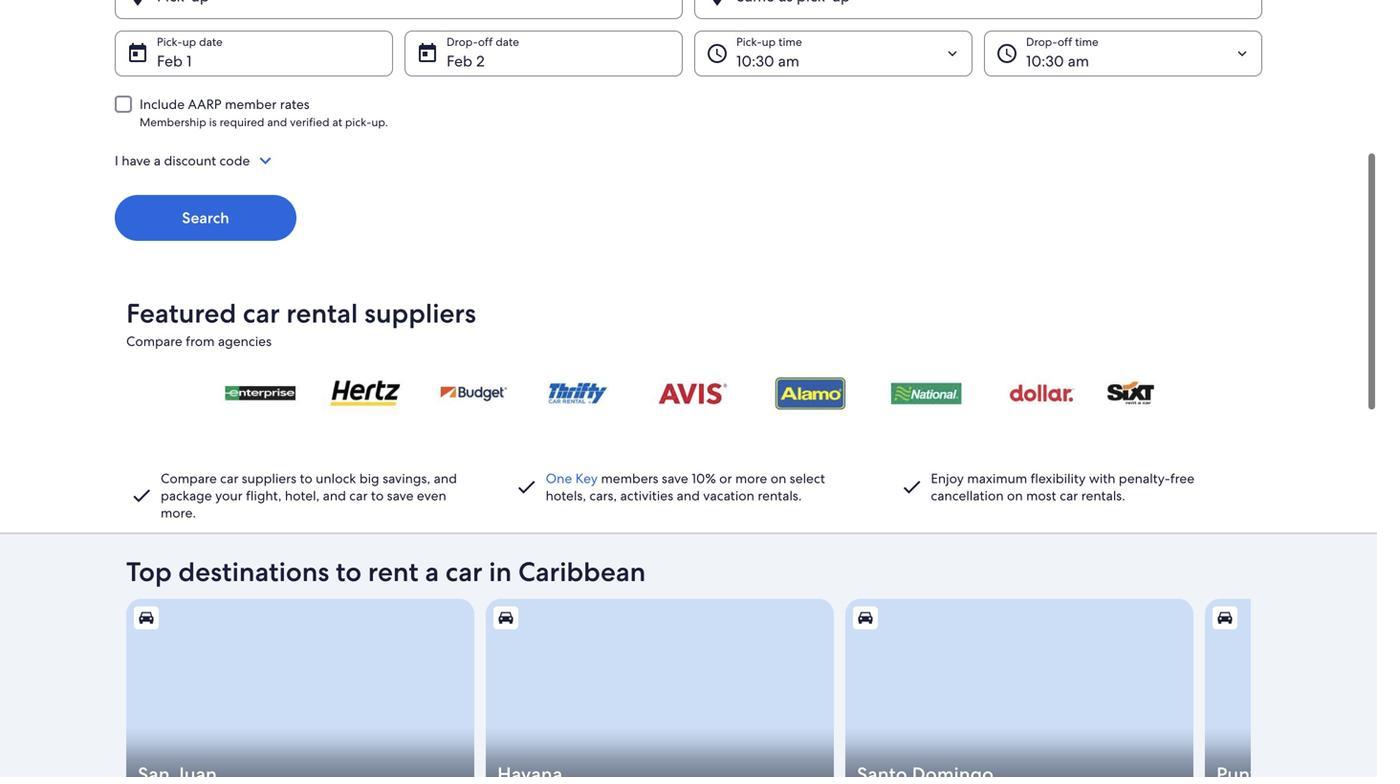 Task type: locate. For each thing, give the bounding box(es) containing it.
with penalty-
[[1089, 470, 1170, 487]]

cars image for 3 out of 6 element
[[857, 610, 874, 627]]

feb
[[157, 51, 183, 71], [447, 51, 472, 71]]

car left in
[[445, 555, 483, 590]]

0 horizontal spatial a
[[154, 152, 161, 169]]

previous image
[[115, 686, 138, 709]]

cars image inside the 2 out of 6 element
[[497, 610, 515, 627]]

a
[[154, 152, 161, 169], [425, 555, 439, 590]]

next image
[[1239, 686, 1262, 709]]

car right most
[[1060, 487, 1078, 504]]

feb 1 button
[[115, 31, 393, 77]]

feb left 1
[[157, 51, 183, 71]]

feb 2 button
[[405, 31, 683, 77]]

1 horizontal spatial cars image
[[857, 610, 874, 627]]

2 rentals. from the left
[[1081, 487, 1125, 504]]

1 horizontal spatial rentals.
[[1081, 487, 1125, 504]]

rent
[[368, 555, 419, 590]]

0 horizontal spatial cars image
[[497, 610, 515, 627]]

your
[[215, 487, 243, 504]]

to right to unlock
[[371, 487, 384, 504]]

vacation
[[703, 487, 754, 504]]

suppliers
[[364, 296, 476, 331], [242, 470, 297, 487]]

save
[[662, 470, 688, 487], [387, 487, 414, 504]]

cars image for the 2 out of 6 element
[[497, 610, 515, 627]]

members save 10% or more on select hotels, cars, activities and vacation rentals.
[[546, 470, 825, 504]]

save left the even
[[387, 487, 414, 504]]

feb 1
[[157, 51, 192, 71]]

0 vertical spatial a
[[154, 152, 161, 169]]

and right hotel, at the bottom left
[[323, 487, 346, 504]]

discount
[[164, 152, 216, 169]]

feb left 2
[[447, 51, 472, 71]]

1 vertical spatial compare
[[161, 470, 217, 487]]

0 vertical spatial suppliers
[[364, 296, 476, 331]]

1 horizontal spatial feb
[[447, 51, 472, 71]]

agencies
[[218, 333, 272, 350]]

10%
[[692, 470, 716, 487]]

key
[[575, 470, 598, 487]]

at
[[332, 115, 342, 130]]

include
[[140, 96, 185, 113]]

include aarp member rates membership is required and verified at pick-up.
[[140, 96, 388, 130]]

save left 10%
[[662, 470, 688, 487]]

one key
[[546, 470, 598, 487]]

0 horizontal spatial feb
[[157, 51, 183, 71]]

3 cars image from the left
[[1216, 610, 1234, 627]]

bayahibe beach featuring a beach, a sunset and tropical scenes image
[[1205, 599, 1377, 778]]

compare inside featured car rental suppliers compare from  agencies
[[126, 333, 182, 350]]

from
[[186, 333, 215, 350]]

2 out of 6 element
[[486, 599, 834, 778]]

compare up the more.
[[161, 470, 217, 487]]

membership
[[140, 115, 206, 130]]

0 horizontal spatial to
[[336, 555, 362, 590]]

have
[[122, 152, 150, 169]]

is
[[209, 115, 217, 130]]

0 horizontal spatial save
[[387, 487, 414, 504]]

big
[[359, 470, 379, 487]]

feb for feb 1
[[157, 51, 183, 71]]

and
[[267, 115, 287, 130], [434, 470, 457, 487], [323, 487, 346, 504], [677, 487, 700, 504]]

car
[[243, 296, 280, 331], [220, 470, 238, 487], [349, 487, 368, 504], [1060, 487, 1078, 504], [445, 555, 483, 590]]

and inside include aarp member rates membership is required and verified at pick-up.
[[267, 115, 287, 130]]

to left rent
[[336, 555, 362, 590]]

a right have
[[154, 152, 161, 169]]

feb inside button
[[157, 51, 183, 71]]

1 horizontal spatial to
[[371, 487, 384, 504]]

4 out of 6 element
[[1205, 599, 1377, 778]]

select
[[790, 470, 825, 487]]

most
[[1026, 487, 1056, 504]]

0 horizontal spatial suppliers
[[242, 470, 297, 487]]

1 horizontal spatial suppliers
[[364, 296, 476, 331]]

0 vertical spatial compare
[[126, 333, 182, 350]]

featured
[[126, 296, 236, 331]]

1 horizontal spatial save
[[662, 470, 688, 487]]

cars image inside the 4 out of 6 element
[[1216, 610, 1234, 627]]

2 cars image from the left
[[857, 610, 874, 627]]

cars image
[[497, 610, 515, 627], [857, 610, 874, 627], [1216, 610, 1234, 627]]

cars image inside 3 out of 6 element
[[857, 610, 874, 627]]

cars,
[[589, 487, 617, 504]]

car up agencies
[[243, 296, 280, 331]]

required
[[220, 115, 264, 130]]

malecon image
[[486, 599, 834, 778]]

or
[[719, 470, 732, 487]]

rates
[[280, 96, 310, 113]]

rentals. right vacation
[[758, 487, 802, 504]]

in
[[489, 555, 512, 590]]

car inside featured car rental suppliers compare from  agencies
[[243, 296, 280, 331]]

activities
[[620, 487, 673, 504]]

to inside the compare car suppliers to unlock big savings, and package your flight, hotel, and car to save even more.
[[371, 487, 384, 504]]

1 horizontal spatial a
[[425, 555, 439, 590]]

i have a discount code link
[[115, 149, 1262, 172]]

2 feb from the left
[[447, 51, 472, 71]]

a right rent
[[425, 555, 439, 590]]

and down rates
[[267, 115, 287, 130]]

suppliers inside featured car rental suppliers compare from  agencies
[[364, 296, 476, 331]]

1 vertical spatial suppliers
[[242, 470, 297, 487]]

compare
[[126, 333, 182, 350], [161, 470, 217, 487]]

0 vertical spatial to
[[371, 487, 384, 504]]

car suppliers logo image
[[126, 358, 1251, 428]]

1 rentals. from the left
[[758, 487, 802, 504]]

feb 2
[[447, 51, 485, 71]]

compare down featured
[[126, 333, 182, 350]]

more.
[[161, 504, 196, 522]]

1 feb from the left
[[157, 51, 183, 71]]

rentals. right most
[[1081, 487, 1125, 504]]

1 cars image from the left
[[497, 610, 515, 627]]

caribbean
[[518, 555, 646, 590]]

hotels,
[[546, 487, 586, 504]]

2 horizontal spatial cars image
[[1216, 610, 1234, 627]]

save inside the compare car suppliers to unlock big savings, and package your flight, hotel, and car to save even more.
[[387, 487, 414, 504]]

rentals.
[[758, 487, 802, 504], [1081, 487, 1125, 504]]

feb inside button
[[447, 51, 472, 71]]

code
[[220, 152, 250, 169]]

and right savings,
[[434, 470, 457, 487]]

1 vertical spatial to
[[336, 555, 362, 590]]

and left vacation
[[677, 487, 700, 504]]

to
[[371, 487, 384, 504], [336, 555, 362, 590]]

0 horizontal spatial rentals.
[[758, 487, 802, 504]]



Task type: describe. For each thing, give the bounding box(es) containing it.
cars image
[[138, 610, 155, 627]]

more
[[735, 470, 767, 487]]

members
[[601, 470, 659, 487]]

rental
[[286, 296, 358, 331]]

member
[[225, 96, 277, 113]]

flexibility
[[1031, 470, 1086, 487]]

feb for feb 2
[[447, 51, 472, 71]]

top
[[126, 555, 172, 590]]

up.
[[371, 115, 388, 130]]

top destinations to rent a car in caribbean
[[126, 555, 646, 590]]

aarp
[[188, 96, 222, 113]]

breadcrumbs region
[[0, 0, 1377, 534]]

suppliers inside the compare car suppliers to unlock big savings, and package your flight, hotel, and car to save even more.
[[242, 470, 297, 487]]

car inside the enjoy maximum flexibility with penalty-free cancellation on most car rentals.
[[1060, 487, 1078, 504]]

save inside members save 10% or more on select hotels, cars, activities and vacation rentals.
[[662, 470, 688, 487]]

hotel,
[[285, 487, 320, 504]]

search
[[182, 208, 229, 228]]

1
[[186, 51, 192, 71]]

one
[[546, 470, 572, 487]]

enjoy maximum flexibility with penalty-free cancellation on most car rentals.
[[931, 470, 1195, 504]]

savings,
[[383, 470, 430, 487]]

san juan cathedral image
[[126, 599, 474, 778]]

package
[[161, 487, 212, 504]]

free
[[1170, 470, 1195, 487]]

compare inside the compare car suppliers to unlock big savings, and package your flight, hotel, and car to save even more.
[[161, 470, 217, 487]]

maximum
[[967, 470, 1027, 487]]

car left flight,
[[220, 470, 238, 487]]

a inside region
[[154, 152, 161, 169]]

destinations
[[178, 555, 329, 590]]

flight,
[[246, 487, 282, 504]]

2
[[476, 51, 485, 71]]

dominican republic which includes a sunset and general coastal views image
[[845, 599, 1194, 778]]

featured car rental suppliers compare from  agencies
[[126, 296, 476, 350]]

to unlock
[[300, 470, 356, 487]]

verified
[[290, 115, 330, 130]]

on
[[771, 470, 786, 487]]

even
[[417, 487, 446, 504]]

i
[[115, 152, 118, 169]]

and inside members save 10% or more on select hotels, cars, activities and vacation rentals.
[[677, 487, 700, 504]]

enjoy
[[931, 470, 964, 487]]

rentals. inside members save 10% or more on select hotels, cars, activities and vacation rentals.
[[758, 487, 802, 504]]

compare car suppliers to unlock big savings, and package your flight, hotel, and car to save even more.
[[161, 470, 457, 522]]

cancellation on
[[931, 487, 1023, 504]]

cars image for the 4 out of 6 element
[[1216, 610, 1234, 627]]

i have a discount code
[[115, 152, 250, 169]]

3 out of 6 element
[[845, 599, 1194, 778]]

rentals. inside the enjoy maximum flexibility with penalty-free cancellation on most car rentals.
[[1081, 487, 1125, 504]]

search button
[[115, 195, 296, 241]]

car left savings,
[[349, 487, 368, 504]]

one key link
[[546, 470, 598, 487]]

1 vertical spatial a
[[425, 555, 439, 590]]

1 out of 6 element
[[126, 599, 474, 778]]

pick-
[[345, 115, 371, 130]]



Task type: vqa. For each thing, say whether or not it's contained in the screenshot.
April 2024 element
no



